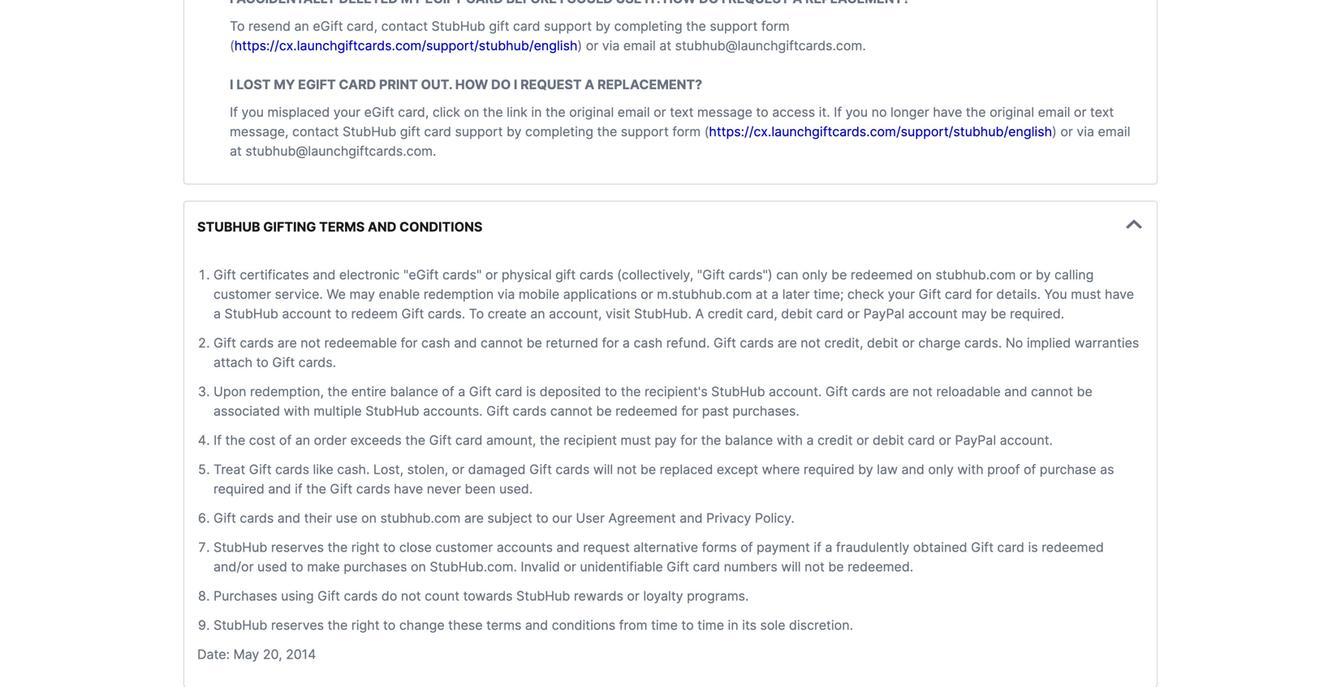 Task type: locate. For each thing, give the bounding box(es) containing it.
cannot inside gift cards are not redeemable for cash and cannot be returned for a cash refund. gift cards are not credit, debit or charge cards. no implied warranties attach to gift cards.
[[481, 335, 523, 351]]

2 cash from the left
[[634, 335, 663, 351]]

0 horizontal spatial card,
[[347, 18, 378, 34]]

0 horizontal spatial paypal
[[864, 306, 905, 322]]

with inside upon redemption, the entire balance of a gift card is deposited to the recipient's stubhub account. gift cards are not reloadable and cannot be associated with multiple stubhub accounts. gift cards cannot be redeemed for past purchases.
[[284, 404, 310, 420]]

be up time;
[[832, 267, 847, 283]]

be inside "treat gift cards like cash. lost, stolen, or damaged gift cards will not be replaced except where required by law and only with proof of purchase as required and if the gift cards have never been used."
[[641, 462, 656, 478]]

0 horizontal spatial will
[[594, 462, 613, 478]]

1 vertical spatial a
[[696, 306, 704, 322]]

0 vertical spatial )
[[578, 38, 583, 54]]

https://cx.launchgiftcards.com/support/stubhub/english link down no
[[709, 124, 1053, 140]]

1 vertical spatial gift
[[400, 124, 421, 140]]

1 vertical spatial must
[[621, 433, 651, 449]]

in right link
[[531, 104, 542, 120]]

will down "recipient"
[[594, 462, 613, 478]]

contact inside to resend an egift card, contact stubhub gift card support by completing the support form (
[[381, 18, 428, 34]]

1 account from the left
[[282, 306, 332, 322]]

0 horizontal spatial https://cx.launchgiftcards.com/support/stubhub/english link
[[235, 38, 578, 54]]

1 vertical spatial if
[[814, 540, 822, 556]]

card, inside if you misplaced your egift card, click on the link in the original email or text message to access it. if you no longer have the original email or text message, contact stubhub gift card support by completing the support form (
[[398, 104, 429, 120]]

egift inside if you misplaced your egift card, click on the link in the original email or text message to access it. if you no longer have the original email or text message, contact stubhub gift card support by completing the support form (
[[364, 104, 395, 120]]

to down 'we'
[[335, 306, 348, 322]]

the up replacement?
[[686, 18, 706, 34]]

stubhub down card
[[343, 124, 397, 140]]

only right "law"
[[929, 462, 954, 478]]

1 horizontal spatial if
[[814, 540, 822, 556]]

2 horizontal spatial cards.
[[965, 335, 1002, 351]]

0 vertical spatial is
[[526, 384, 536, 400]]

1 vertical spatial (
[[705, 124, 709, 140]]

0 vertical spatial in
[[531, 104, 542, 120]]

https://cx.launchgiftcards.com/support/stubhub/english link for text
[[709, 124, 1053, 140]]

redeemed up the if the cost of an order exceeds the gift card amount, the recipient must pay for the balance with a credit or debit card or paypal account.
[[616, 404, 678, 420]]

stubhub inside to resend an egift card, contact stubhub gift card support by completing the support form (
[[432, 18, 486, 34]]

if the cost of an order exceeds the gift card amount, the recipient must pay for the balance with a credit or debit card or paypal account.
[[214, 433, 1053, 449]]

0 vertical spatial stubhub.com
[[936, 267, 1016, 283]]

multiple
[[314, 404, 362, 420]]

gift up mobile
[[556, 267, 576, 283]]

purchases
[[344, 560, 407, 576]]

the
[[686, 18, 706, 34], [483, 104, 503, 120], [546, 104, 566, 120], [966, 104, 986, 120], [597, 124, 617, 140], [328, 384, 348, 400], [621, 384, 641, 400], [225, 433, 246, 449], [406, 433, 426, 449], [540, 433, 560, 449], [701, 433, 722, 449], [306, 482, 326, 498], [328, 540, 348, 556], [328, 618, 348, 634]]

0 horizontal spatial gift
[[400, 124, 421, 140]]

right for close
[[351, 540, 380, 556]]

stubhub@launchgiftcards.com. inside ") or via email at stubhub@launchgiftcards.com."
[[246, 143, 437, 159]]

1 horizontal spatial time
[[698, 618, 725, 634]]

are down the been
[[464, 511, 484, 527]]

if for if you misplaced your egift card, click on the link in the original email or text message to access it. if you no longer have the original email or text message, contact stubhub gift card support by completing the support form (
[[230, 104, 238, 120]]

https://cx.launchgiftcards.com/support/stubhub/english up print
[[235, 38, 578, 54]]

0 horizontal spatial with
[[284, 404, 310, 420]]

redeemed inside upon redemption, the entire balance of a gift card is deposited to the recipient's stubhub account. gift cards are not reloadable and cannot be associated with multiple stubhub accounts. gift cards cannot be redeemed for past purchases.
[[616, 404, 678, 420]]

calling
[[1055, 267, 1094, 283]]

stubhub@launchgiftcards.com. down misplaced
[[246, 143, 437, 159]]

1 time from the left
[[651, 618, 678, 634]]

2 you from the left
[[846, 104, 868, 120]]

2 right from the top
[[351, 618, 380, 634]]

a right request at the top of page
[[585, 77, 595, 93]]

time down the 'programs.'
[[698, 618, 725, 634]]

to right attach
[[256, 355, 269, 371]]

programs.
[[687, 589, 749, 605]]

0 horizontal spatial your
[[334, 104, 361, 120]]

1 vertical spatial card,
[[398, 104, 429, 120]]

1 vertical spatial will
[[782, 560, 801, 576]]

0 vertical spatial completing
[[615, 18, 683, 34]]

on up charge
[[917, 267, 932, 283]]

1 horizontal spatial customer
[[436, 540, 493, 556]]

with down redemption,
[[284, 404, 310, 420]]

to right used at the left bottom of page
[[291, 560, 304, 576]]

1 horizontal spatial stubhub@launchgiftcards.com.
[[675, 38, 866, 54]]

1 horizontal spatial redeemed
[[851, 267, 913, 283]]

and down cost
[[268, 482, 291, 498]]

0 horizontal spatial cash
[[421, 335, 451, 351]]

contact
[[381, 18, 428, 34], [292, 124, 339, 140]]

for right redeemable at the left of the page
[[401, 335, 418, 351]]

if right the it.
[[834, 104, 842, 120]]

be down fraudulently
[[829, 560, 844, 576]]

you
[[242, 104, 264, 120], [846, 104, 868, 120]]

1 vertical spatial via
[[1077, 124, 1095, 140]]

redeemed up check
[[851, 267, 913, 283]]

)
[[578, 38, 583, 54], [1053, 124, 1057, 140]]

be down details.
[[991, 306, 1007, 322]]

stubhub@launchgiftcards.com. up access at the top right
[[675, 38, 866, 54]]

form inside if you misplaced your egift card, click on the link in the original email or text message to access it. if you no longer have the original email or text message, contact stubhub gift card support by completing the support form (
[[673, 124, 701, 140]]

at inside ") or via email at stubhub@launchgiftcards.com."
[[230, 143, 242, 159]]

a inside gift certificates and electronic "egift cards" or physical gift cards (collectively, "gift cards") can only be redeemed on stubhub.com or by calling customer service. we may enable redemption via mobile applications or m.stubhub.com at a later time; check your gift card for details. you must have a stubhub account to redeem gift cards. to create an account, visit stubhub. a credit card, debit card or paypal account may be required.
[[696, 306, 704, 322]]

1 vertical spatial an
[[531, 306, 545, 322]]

the inside "treat gift cards like cash. lost, stolen, or damaged gift cards will not be replaced except where required by law and only with proof of purchase as required and if the gift cards have never been used."
[[306, 482, 326, 498]]

1 cash from the left
[[421, 335, 451, 351]]

with left proof
[[958, 462, 984, 478]]

and right the reloadable at the bottom right
[[1005, 384, 1028, 400]]

time down loyalty
[[651, 618, 678, 634]]

the up make
[[328, 540, 348, 556]]

for
[[976, 287, 993, 303], [401, 335, 418, 351], [602, 335, 619, 351], [682, 404, 699, 420], [681, 433, 698, 449]]

must down calling
[[1071, 287, 1102, 303]]

gift down accounts.
[[429, 433, 452, 449]]

1 horizontal spatial to
[[469, 306, 484, 322]]

reserves up used at the left bottom of page
[[271, 540, 324, 556]]

1 vertical spatial customer
[[436, 540, 493, 556]]

1 horizontal spatial may
[[962, 306, 987, 322]]

by left "law"
[[859, 462, 874, 478]]

0 horizontal spatial if
[[295, 482, 303, 498]]

debit right credit,
[[867, 335, 899, 351]]

cards
[[580, 267, 614, 283], [240, 335, 274, 351], [740, 335, 774, 351], [852, 384, 886, 400], [513, 404, 547, 420], [275, 462, 309, 478], [556, 462, 590, 478], [356, 482, 390, 498], [240, 511, 274, 527], [344, 589, 378, 605]]

0 horizontal spatial contact
[[292, 124, 339, 140]]

in left the its
[[728, 618, 739, 634]]

0 horizontal spatial stubhub.com
[[380, 511, 461, 527]]

0 vertical spatial account.
[[769, 384, 822, 400]]

or inside stubhub reserves the right to close customer accounts and request alternative forms of payment if a fraudulently obtained gift card is redeemed and/or used to make purchases on stubhub.com. invalid or unidentifiable gift card numbers will not be redeemed.
[[564, 560, 577, 576]]

click
[[433, 104, 461, 120]]

if up treat
[[214, 433, 222, 449]]

and inside gift certificates and electronic "egift cards" or physical gift cards (collectively, "gift cards") can only be redeemed on stubhub.com or by calling customer service. we may enable redemption via mobile applications or m.stubhub.com at a later time; check your gift card for details. you must have a stubhub account to redeem gift cards. to create an account, visit stubhub. a credit card, debit card or paypal account may be required.
[[313, 267, 336, 283]]

for down recipient's
[[682, 404, 699, 420]]

0 vertical spatial stubhub@launchgiftcards.com.
[[675, 38, 866, 54]]

at inside gift certificates and electronic "egift cards" or physical gift cards (collectively, "gift cards") can only be redeemed on stubhub.com or by calling customer service. we may enable redemption via mobile applications or m.stubhub.com at a later time; check your gift card for details. you must have a stubhub account to redeem gift cards. to create an account, visit stubhub. a credit card, debit card or paypal account may be required.
[[756, 287, 768, 303]]

( inside to resend an egift card, contact stubhub gift card support by completing the support form (
[[230, 38, 235, 54]]

service.
[[275, 287, 323, 303]]

1 horizontal spatial is
[[1029, 540, 1039, 556]]

1 right from the top
[[351, 540, 380, 556]]

of inside stubhub reserves the right to close customer accounts and request alternative forms of payment if a fraudulently obtained gift card is redeemed and/or used to make purchases on stubhub.com. invalid or unidentifiable gift card numbers will not be redeemed.
[[741, 540, 753, 556]]

a
[[772, 287, 779, 303], [214, 306, 221, 322], [623, 335, 630, 351], [458, 384, 466, 400], [807, 433, 814, 449], [825, 540, 833, 556]]

and right "law"
[[902, 462, 925, 478]]

0 vertical spatial to
[[230, 18, 245, 34]]

their
[[304, 511, 332, 527]]

of right proof
[[1024, 462, 1037, 478]]

a down 'm.stubhub.com'
[[696, 306, 704, 322]]

stubhub down purchases
[[214, 618, 267, 634]]

by inside gift certificates and electronic "egift cards" or physical gift cards (collectively, "gift cards") can only be redeemed on stubhub.com or by calling customer service. we may enable redemption via mobile applications or m.stubhub.com at a later time; check your gift card for details. you must have a stubhub account to redeem gift cards. to create an account, visit stubhub. a credit card, debit card or paypal account may be required.
[[1036, 267, 1051, 283]]

1 horizontal spatial stubhub.com
[[936, 267, 1016, 283]]

0 vertical spatial have
[[933, 104, 963, 120]]

cards. left 'no'
[[965, 335, 1002, 351]]

account,
[[549, 306, 602, 322]]

1 reserves from the top
[[271, 540, 324, 556]]

gift inside if you misplaced your egift card, click on the link in the original email or text message to access it. if you no longer have the original email or text message, contact stubhub gift card support by completing the support form (
[[400, 124, 421, 140]]

card,
[[347, 18, 378, 34], [398, 104, 429, 120], [747, 306, 778, 322]]

1 vertical spatial only
[[929, 462, 954, 478]]

not
[[301, 335, 321, 351], [801, 335, 821, 351], [913, 384, 933, 400], [617, 462, 637, 478], [805, 560, 825, 576], [401, 589, 421, 605]]

accounts.
[[423, 404, 483, 420]]

1 horizontal spatial https://cx.launchgiftcards.com/support/stubhub/english link
[[709, 124, 1053, 140]]

0 horizontal spatial is
[[526, 384, 536, 400]]

debit up "law"
[[873, 433, 905, 449]]

0 vertical spatial with
[[284, 404, 310, 420]]

0 horizontal spatial only
[[802, 267, 828, 283]]

0 horizontal spatial account
[[282, 306, 332, 322]]

electronic
[[339, 267, 400, 283]]

gift right obtained
[[971, 540, 994, 556]]

reserves down using on the bottom left
[[271, 618, 324, 634]]

0 vertical spatial form
[[762, 18, 790, 34]]

1 vertical spatial form
[[673, 124, 701, 140]]

in inside if you misplaced your egift card, click on the link in the original email or text message to access it. if you no longer have the original email or text message, contact stubhub gift card support by completing the support form (
[[531, 104, 542, 120]]

0 vertical spatial balance
[[390, 384, 439, 400]]

cards")
[[729, 267, 773, 283]]

at
[[660, 38, 672, 54], [230, 143, 242, 159], [756, 287, 768, 303]]

1 horizontal spatial (
[[705, 124, 709, 140]]

card inside upon redemption, the entire balance of a gift card is deposited to the recipient's stubhub account. gift cards are not reloadable and cannot be associated with multiple stubhub accounts. gift cards cannot be redeemed for past purchases.
[[495, 384, 523, 400]]

right inside stubhub reserves the right to close customer accounts and request alternative forms of payment if a fraudulently obtained gift card is redeemed and/or used to make purchases on stubhub.com. invalid or unidentifiable gift card numbers will not be redeemed.
[[351, 540, 380, 556]]

used.
[[499, 482, 533, 498]]

may
[[233, 647, 259, 663]]

warranties
[[1075, 335, 1140, 351]]

0 horizontal spatial completing
[[526, 124, 594, 140]]

0 vertical spatial an
[[294, 18, 309, 34]]

to down redemption
[[469, 306, 484, 322]]

i right do
[[514, 77, 518, 93]]

stubhub.
[[634, 306, 692, 322]]

2 reserves from the top
[[271, 618, 324, 634]]

invalid
[[521, 560, 560, 576]]

0 horizontal spatial stubhub@launchgiftcards.com.
[[246, 143, 437, 159]]

for right pay
[[681, 433, 698, 449]]

balance
[[390, 384, 439, 400], [725, 433, 773, 449]]

cards up attach
[[240, 335, 274, 351]]

https://cx.launchgiftcards.com/support/stubhub/english ) or via email at stubhub@launchgiftcards.com.
[[235, 38, 866, 54]]

1 vertical spatial credit
[[818, 433, 853, 449]]

card, inside to resend an egift card, contact stubhub gift card support by completing the support form (
[[347, 18, 378, 34]]

cannot down deposited
[[551, 404, 593, 420]]

contact up print
[[381, 18, 428, 34]]

to up purchases
[[383, 540, 396, 556]]

account. up purchases.
[[769, 384, 822, 400]]

2 horizontal spatial at
[[756, 287, 768, 303]]

right
[[351, 540, 380, 556], [351, 618, 380, 634]]

1 horizontal spatial account
[[909, 306, 958, 322]]

1 vertical spatial completing
[[526, 124, 594, 140]]

purchases using gift cards do not count towards stubhub rewards or loyalty programs.
[[214, 589, 749, 605]]

out.
[[421, 77, 452, 93]]

via inside gift certificates and electronic "egift cards" or physical gift cards (collectively, "gift cards") can only be redeemed on stubhub.com or by calling customer service. we may enable redemption via mobile applications or m.stubhub.com at a later time; check your gift card for details. you must have a stubhub account to redeem gift cards. to create an account, visit stubhub. a credit card, debit card or paypal account may be required.
[[498, 287, 515, 303]]

2 vertical spatial with
[[958, 462, 984, 478]]

by inside to resend an egift card, contact stubhub gift card support by completing the support form (
[[596, 18, 611, 34]]

form inside to resend an egift card, contact stubhub gift card support by completing the support form (
[[762, 18, 790, 34]]

longer
[[891, 104, 930, 120]]

completing inside if you misplaced your egift card, click on the link in the original email or text message to access it. if you no longer have the original email or text message, contact stubhub gift card support by completing the support form (
[[526, 124, 594, 140]]

2 vertical spatial via
[[498, 287, 515, 303]]

not inside stubhub reserves the right to close customer accounts and request alternative forms of payment if a fraudulently obtained gift card is redeemed and/or used to make purchases on stubhub.com. invalid or unidentifiable gift card numbers will not be redeemed.
[[805, 560, 825, 576]]

paypal up proof
[[955, 433, 997, 449]]

a
[[585, 77, 595, 93], [696, 306, 704, 322]]

( inside if you misplaced your egift card, click on the link in the original email or text message to access it. if you no longer have the original email or text message, contact stubhub gift card support by completing the support form (
[[705, 124, 709, 140]]

gift down treat
[[214, 511, 236, 527]]

https://cx.launchgiftcards.com/support/stubhub/english link
[[235, 38, 578, 54], [709, 124, 1053, 140]]

1 vertical spatial egift
[[364, 104, 395, 120]]

accounts
[[497, 540, 553, 556]]

stubhub@launchgiftcards.com.
[[675, 38, 866, 54], [246, 143, 437, 159]]

not inside upon redemption, the entire balance of a gift card is deposited to the recipient's stubhub account. gift cards are not reloadable and cannot be associated with multiple stubhub accounts. gift cards cannot be redeemed for past purchases.
[[913, 384, 933, 400]]

recipient's
[[645, 384, 708, 400]]

a inside upon redemption, the entire balance of a gift card is deposited to the recipient's stubhub account. gift cards are not reloadable and cannot be associated with multiple stubhub accounts. gift cards cannot be redeemed for past purchases.
[[458, 384, 466, 400]]

0 vertical spatial a
[[585, 77, 595, 93]]

not down the if the cost of an order exceeds the gift card amount, the recipient must pay for the balance with a credit or debit card or paypal account.
[[617, 462, 637, 478]]

1 horizontal spatial via
[[602, 38, 620, 54]]

at down cards")
[[756, 287, 768, 303]]

do
[[382, 589, 397, 605]]

0 horizontal spatial account.
[[769, 384, 822, 400]]

2 horizontal spatial via
[[1077, 124, 1095, 140]]

stubhub down certificates
[[225, 306, 278, 322]]

reserves for stubhub reserves the right to close customer accounts and request alternative forms of payment if a fraudulently obtained gift card is redeemed and/or used to make purchases on stubhub.com. invalid or unidentifiable gift card numbers will not be redeemed.
[[271, 540, 324, 556]]

0 vertical spatial contact
[[381, 18, 428, 34]]

an right resend
[[294, 18, 309, 34]]

to left our on the bottom left
[[536, 511, 549, 527]]

https://cx.launchgiftcards.com/support/stubhub/english
[[235, 38, 578, 54], [709, 124, 1053, 140]]

1 horizontal spatial gift
[[489, 18, 510, 34]]

with inside "treat gift cards like cash. lost, stolen, or damaged gift cards will not be replaced except where required by law and only with proof of purchase as required and if the gift cards have never been used."
[[958, 462, 984, 478]]

1 vertical spatial with
[[777, 433, 803, 449]]

stubhub.com up details.
[[936, 267, 1016, 283]]

account. up proof
[[1000, 433, 1053, 449]]

gift cards are not redeemable for cash and cannot be returned for a cash refund. gift cards are not credit, debit or charge cards. no implied warranties attach to gift cards.
[[214, 335, 1140, 371]]

to inside if you misplaced your egift card, click on the link in the original email or text message to access it. if you no longer have the original email or text message, contact stubhub gift card support by completing the support form (
[[757, 104, 769, 120]]

0 horizontal spatial https://cx.launchgiftcards.com/support/stubhub/english
[[235, 38, 578, 54]]

2014
[[286, 647, 316, 663]]

and down redemption
[[454, 335, 477, 351]]

1 vertical spatial https://cx.launchgiftcards.com/support/stubhub/english
[[709, 124, 1053, 140]]

completing down link
[[526, 124, 594, 140]]

2 vertical spatial at
[[756, 287, 768, 303]]

by up 'you'
[[1036, 267, 1051, 283]]

purchases
[[214, 589, 277, 605]]

2 horizontal spatial card,
[[747, 306, 778, 322]]

alternative
[[634, 540, 699, 556]]

an down mobile
[[531, 306, 545, 322]]

conditions
[[552, 618, 616, 634]]

1 you from the left
[[242, 104, 264, 120]]

with up the 'where'
[[777, 433, 803, 449]]

stubhub down invalid
[[517, 589, 570, 605]]

1 vertical spatial your
[[888, 287, 915, 303]]

entire
[[351, 384, 387, 400]]

if
[[230, 104, 238, 120], [834, 104, 842, 120], [214, 433, 222, 449]]

0 horizontal spatial egift
[[313, 18, 343, 34]]

1 i from the left
[[230, 77, 234, 93]]

0 horizontal spatial text
[[670, 104, 694, 120]]

gift right refund.
[[714, 335, 737, 351]]

refund.
[[667, 335, 710, 351]]

0 vertical spatial gift
[[489, 18, 510, 34]]

to
[[757, 104, 769, 120], [335, 306, 348, 322], [256, 355, 269, 371], [605, 384, 617, 400], [536, 511, 549, 527], [383, 540, 396, 556], [291, 560, 304, 576], [383, 618, 396, 634], [682, 618, 694, 634]]

0 vertical spatial cards.
[[428, 306, 466, 322]]

1 vertical spatial redeemed
[[616, 404, 678, 420]]

https://cx.launchgiftcards.com/support/stubhub/english for https://cx.launchgiftcards.com/support/stubhub/english ) or via email at stubhub@launchgiftcards.com.
[[235, 38, 578, 54]]

if up message,
[[230, 104, 238, 120]]

required down treat
[[214, 482, 265, 498]]

not left the reloadable at the bottom right
[[913, 384, 933, 400]]

close
[[399, 540, 432, 556]]

1 horizontal spatial https://cx.launchgiftcards.com/support/stubhub/english
[[709, 124, 1053, 140]]

0 vertical spatial must
[[1071, 287, 1102, 303]]

0 vertical spatial redeemed
[[851, 267, 913, 283]]

have up warranties
[[1105, 287, 1135, 303]]

2 account from the left
[[909, 306, 958, 322]]

on right click
[[464, 104, 480, 120]]

customer inside stubhub reserves the right to close customer accounts and request alternative forms of payment if a fraudulently obtained gift card is redeemed and/or used to make purchases on stubhub.com. invalid or unidentifiable gift card numbers will not be redeemed.
[[436, 540, 493, 556]]

0 vertical spatial paypal
[[864, 306, 905, 322]]

redeemed inside gift certificates and electronic "egift cards" or physical gift cards (collectively, "gift cards") can only be redeemed on stubhub.com or by calling customer service. we may enable redemption via mobile applications or m.stubhub.com at a later time; check your gift card for details. you must have a stubhub account to redeem gift cards. to create an account, visit stubhub. a credit card, debit card or paypal account may be required.
[[851, 267, 913, 283]]

cash.
[[337, 462, 370, 478]]

cards left 'do'
[[344, 589, 378, 605]]

20,
[[263, 647, 282, 663]]

0 horizontal spatial redeemed
[[616, 404, 678, 420]]

be down the if the cost of an order exceeds the gift card amount, the recipient must pay for the balance with a credit or debit card or paypal account.
[[641, 462, 656, 478]]

your
[[334, 104, 361, 120], [888, 287, 915, 303]]

on inside if you misplaced your egift card, click on the link in the original email or text message to access it. if you no longer have the original email or text message, contact stubhub gift card support by completing the support form (
[[464, 104, 480, 120]]

only up time;
[[802, 267, 828, 283]]

1 vertical spatial contact
[[292, 124, 339, 140]]

on right use
[[361, 511, 377, 527]]

2 original from the left
[[990, 104, 1035, 120]]

to inside to resend an egift card, contact stubhub gift card support by completing the support form (
[[230, 18, 245, 34]]

redeemable
[[324, 335, 397, 351]]

stolen,
[[407, 462, 448, 478]]

original
[[570, 104, 614, 120], [990, 104, 1035, 120]]

0 vertical spatial customer
[[214, 287, 271, 303]]

on
[[464, 104, 480, 120], [917, 267, 932, 283], [361, 511, 377, 527], [411, 560, 426, 576]]

stubhub
[[197, 219, 260, 235]]

1 horizontal spatial balance
[[725, 433, 773, 449]]

reserves inside stubhub reserves the right to close customer accounts and request alternative forms of payment if a fraudulently obtained gift card is redeemed and/or used to make purchases on stubhub.com. invalid or unidentifiable gift card numbers will not be redeemed.
[[271, 540, 324, 556]]

used
[[257, 560, 287, 576]]

balance up except at the bottom of page
[[725, 433, 773, 449]]

the up multiple
[[328, 384, 348, 400]]

completing inside to resend an egift card, contact stubhub gift card support by completing the support form (
[[615, 18, 683, 34]]

change
[[399, 618, 445, 634]]

upon
[[214, 384, 247, 400]]

you up message,
[[242, 104, 264, 120]]

be
[[832, 267, 847, 283], [991, 306, 1007, 322], [527, 335, 542, 351], [1077, 384, 1093, 400], [596, 404, 612, 420], [641, 462, 656, 478], [829, 560, 844, 576]]

to down 'do'
[[383, 618, 396, 634]]

at up replacement?
[[660, 38, 672, 54]]

0 vertical spatial only
[[802, 267, 828, 283]]

debit inside gift certificates and electronic "egift cards" or physical gift cards (collectively, "gift cards") can only be redeemed on stubhub.com or by calling customer service. we may enable redemption via mobile applications or m.stubhub.com at a later time; check your gift card for details. you must have a stubhub account to redeem gift cards. to create an account, visit stubhub. a credit card, debit card or paypal account may be required.
[[782, 306, 813, 322]]

of right cost
[[279, 433, 292, 449]]

1 vertical spatial https://cx.launchgiftcards.com/support/stubhub/english link
[[709, 124, 1053, 140]]

cost
[[249, 433, 276, 449]]

gift
[[214, 267, 236, 283], [919, 287, 942, 303], [402, 306, 424, 322], [214, 335, 236, 351], [714, 335, 737, 351], [272, 355, 295, 371], [469, 384, 492, 400], [826, 384, 848, 400], [487, 404, 509, 420], [429, 433, 452, 449], [249, 462, 272, 478], [530, 462, 552, 478], [330, 482, 353, 498], [214, 511, 236, 527], [971, 540, 994, 556], [667, 560, 690, 576], [318, 589, 340, 605]]

stubhub.com
[[936, 267, 1016, 283], [380, 511, 461, 527]]

1 horizontal spatial completing
[[615, 18, 683, 34]]

and up 'we'
[[313, 267, 336, 283]]

) inside ") or via email at stubhub@launchgiftcards.com."
[[1053, 124, 1057, 140]]

we
[[327, 287, 346, 303]]

on inside stubhub reserves the right to close customer accounts and request alternative forms of payment if a fraudulently obtained gift card is redeemed and/or used to make purchases on stubhub.com. invalid or unidentifiable gift card numbers will not be redeemed.
[[411, 560, 426, 576]]

no
[[1006, 335, 1024, 351]]

you left no
[[846, 104, 868, 120]]

2 vertical spatial have
[[394, 482, 423, 498]]

1 horizontal spatial )
[[1053, 124, 1057, 140]]

sole
[[761, 618, 786, 634]]

account. inside upon redemption, the entire balance of a gift card is deposited to the recipient's stubhub account. gift cards are not reloadable and cannot be associated with multiple stubhub accounts. gift cards cannot be redeemed for past purchases.
[[769, 384, 822, 400]]

0 vertical spatial will
[[594, 462, 613, 478]]

redeemed inside stubhub reserves the right to close customer accounts and request alternative forms of payment if a fraudulently obtained gift card is redeemed and/or used to make purchases on stubhub.com. invalid or unidentifiable gift card numbers will not be redeemed.
[[1042, 540, 1104, 556]]

date:
[[197, 647, 230, 663]]

0 horizontal spatial balance
[[390, 384, 439, 400]]

0 vertical spatial may
[[350, 287, 375, 303]]

2 vertical spatial gift
[[556, 267, 576, 283]]



Task type: describe. For each thing, give the bounding box(es) containing it.
subject
[[488, 511, 533, 527]]

have inside "treat gift cards like cash. lost, stolen, or damaged gift cards will not be replaced except where required by law and only with proof of purchase as required and if the gift cards have never been used."
[[394, 482, 423, 498]]

0 horizontal spatial required
[[214, 482, 265, 498]]

been
[[465, 482, 496, 498]]

1 horizontal spatial paypal
[[955, 433, 997, 449]]

the down past
[[701, 433, 722, 449]]

m.stubhub.com
[[657, 287, 752, 303]]

1 horizontal spatial credit
[[818, 433, 853, 449]]

pay
[[655, 433, 677, 449]]

is inside upon redemption, the entire balance of a gift card is deposited to the recipient's stubhub account. gift cards are not reloadable and cannot be associated with multiple stubhub accounts. gift cards cannot be redeemed for past purchases.
[[526, 384, 536, 400]]

reloadable
[[937, 384, 1001, 400]]

stubhub reserves the right to change these terms and conditions from time to time in its sole discretion.
[[214, 618, 854, 634]]

of inside "treat gift cards like cash. lost, stolen, or damaged gift cards will not be replaced except where required by law and only with proof of purchase as required and if the gift cards have never been used."
[[1024, 462, 1037, 478]]

not left redeemable at the left of the page
[[301, 335, 321, 351]]

agreement
[[609, 511, 676, 527]]

amount,
[[486, 433, 536, 449]]

purchase
[[1040, 462, 1097, 478]]

recipient
[[564, 433, 617, 449]]

be down warranties
[[1077, 384, 1093, 400]]

a inside gift cards are not redeemable for cash and cannot be returned for a cash refund. gift cards are not credit, debit or charge cards. no implied warranties attach to gift cards.
[[623, 335, 630, 351]]

stubhub inside stubhub reserves the right to close customer accounts and request alternative forms of payment if a fraudulently obtained gift card is redeemed and/or used to make purchases on stubhub.com. invalid or unidentifiable gift card numbers will not be redeemed.
[[214, 540, 267, 556]]

do
[[491, 77, 511, 93]]

2 text from the left
[[1091, 104, 1115, 120]]

and left their
[[278, 511, 301, 527]]

gift up accounts.
[[469, 384, 492, 400]]

cards down cards")
[[740, 335, 774, 351]]

payment
[[757, 540, 810, 556]]

for inside upon redemption, the entire balance of a gift card is deposited to the recipient's stubhub account. gift cards are not reloadable and cannot be associated with multiple stubhub accounts. gift cards cannot be redeemed for past purchases.
[[682, 404, 699, 420]]

message,
[[230, 124, 289, 140]]

stubhub reserves the right to close customer accounts and request alternative forms of payment if a fraudulently obtained gift card is redeemed and/or used to make purchases on stubhub.com. invalid or unidentifiable gift card numbers will not be redeemed.
[[214, 540, 1104, 576]]

the right amount, at the bottom
[[540, 433, 560, 449]]

numbers
[[724, 560, 778, 576]]

(collectively,
[[617, 267, 694, 283]]

the inside stubhub reserves the right to close customer accounts and request alternative forms of payment if a fraudulently obtained gift card is redeemed and/or used to make purchases on stubhub.com. invalid or unidentifiable gift card numbers will not be redeemed.
[[328, 540, 348, 556]]

will inside "treat gift cards like cash. lost, stolen, or damaged gift cards will not be replaced except where required by law and only with proof of purchase as required and if the gift cards have never been used."
[[594, 462, 613, 478]]

gift up charge
[[919, 287, 942, 303]]

except
[[717, 462, 759, 478]]

of inside upon redemption, the entire balance of a gift card is deposited to the recipient's stubhub account. gift cards are not reloadable and cannot be associated with multiple stubhub accounts. gift cards cannot be redeemed for past purchases.
[[442, 384, 455, 400]]

no
[[872, 104, 887, 120]]

conditions
[[400, 219, 483, 235]]

cards up used at the left bottom of page
[[240, 511, 274, 527]]

stubhub up past
[[712, 384, 766, 400]]

where
[[762, 462, 800, 478]]

1 vertical spatial cards.
[[965, 335, 1002, 351]]

2 i from the left
[[514, 77, 518, 93]]

card inside to resend an egift card, contact stubhub gift card support by completing the support form (
[[513, 18, 541, 34]]

obtained
[[914, 540, 968, 556]]

paypal inside gift certificates and electronic "egift cards" or physical gift cards (collectively, "gift cards") can only be redeemed on stubhub.com or by calling customer service. we may enable redemption via mobile applications or m.stubhub.com at a later time; check your gift card for details. you must have a stubhub account to redeem gift cards. to create an account, visit stubhub. a credit card, debit card or paypal account may be required.
[[864, 306, 905, 322]]

like
[[313, 462, 334, 478]]

gift down cost
[[249, 462, 272, 478]]

lost,
[[374, 462, 404, 478]]

to inside upon redemption, the entire balance of a gift card is deposited to the recipient's stubhub account. gift cards are not reloadable and cannot be associated with multiple stubhub accounts. gift cards cannot be redeemed for past purchases.
[[605, 384, 617, 400]]

gift down enable
[[402, 306, 424, 322]]

2 vertical spatial an
[[295, 433, 310, 449]]

and right 'terms'
[[525, 618, 548, 634]]

associated
[[214, 404, 280, 420]]

attach
[[214, 355, 253, 371]]

right for change
[[351, 618, 380, 634]]

required.
[[1010, 306, 1065, 322]]

and inside stubhub reserves the right to close customer accounts and request alternative forms of payment if a fraudulently obtained gift card is redeemed and/or used to make purchases on stubhub.com. invalid or unidentifiable gift card numbers will not be redeemed.
[[557, 540, 580, 556]]

2 time from the left
[[698, 618, 725, 634]]

cards left like
[[275, 462, 309, 478]]

1 vertical spatial in
[[728, 618, 739, 634]]

by inside "treat gift cards like cash. lost, stolen, or damaged gift cards will not be replaced except where required by law and only with proof of purchase as required and if the gift cards have never been used."
[[859, 462, 874, 478]]

and left privacy
[[680, 511, 703, 527]]

not inside "treat gift cards like cash. lost, stolen, or damaged gift cards will not be replaced except where required by law and only with proof of purchase as required and if the gift cards have never been used."
[[617, 462, 637, 478]]

these
[[448, 618, 483, 634]]

be inside gift cards are not redeemable for cash and cannot be returned for a cash refund. gift cards are not credit, debit or charge cards. no implied warranties attach to gift cards.
[[527, 335, 542, 351]]

customer inside gift certificates and electronic "egift cards" or physical gift cards (collectively, "gift cards") can only be redeemed on stubhub.com or by calling customer service. we may enable redemption via mobile applications or m.stubhub.com at a later time; check your gift card for details. you must have a stubhub account to redeem gift cards. to create an account, visit stubhub. a credit card, debit card or paypal account may be required.
[[214, 287, 271, 303]]

stubhub inside if you misplaced your egift card, click on the link in the original email or text message to access it. if you no longer have the original email or text message, contact stubhub gift card support by completing the support form (
[[343, 124, 397, 140]]

use
[[336, 511, 358, 527]]

the left recipient's
[[621, 384, 641, 400]]

or inside gift cards are not redeemable for cash and cannot be returned for a cash refund. gift cards are not credit, debit or charge cards. no implied warranties attach to gift cards.
[[903, 335, 915, 351]]

our
[[552, 511, 573, 527]]

1 vertical spatial stubhub.com
[[380, 511, 461, 527]]

0 horizontal spatial cards.
[[299, 355, 336, 371]]

by inside if you misplaced your egift card, click on the link in the original email or text message to access it. if you no longer have the original email or text message, contact stubhub gift card support by completing the support form (
[[507, 124, 522, 140]]

the right longer
[[966, 104, 986, 120]]

cards down credit,
[[852, 384, 886, 400]]

from
[[619, 618, 648, 634]]

1 vertical spatial account.
[[1000, 433, 1053, 449]]

balance inside upon redemption, the entire balance of a gift card is deposited to the recipient's stubhub account. gift cards are not reloadable and cannot be associated with multiple stubhub accounts. gift cards cannot be redeemed for past purchases.
[[390, 384, 439, 400]]

lost
[[237, 77, 271, 93]]

have inside gift certificates and electronic "egift cards" or physical gift cards (collectively, "gift cards") can only be redeemed on stubhub.com or by calling customer service. we may enable redemption via mobile applications or m.stubhub.com at a later time; check your gift card for details. you must have a stubhub account to redeem gift cards. to create an account, visit stubhub. a credit card, debit card or paypal account may be required.
[[1105, 287, 1135, 303]]

or inside ") or via email at stubhub@launchgiftcards.com."
[[1061, 124, 1074, 140]]

request
[[583, 540, 630, 556]]

order
[[314, 433, 347, 449]]

gift cards and their use on stubhub.com are subject to our user agreement and privacy policy.
[[214, 511, 795, 527]]

replacement?
[[598, 77, 703, 93]]

1 vertical spatial balance
[[725, 433, 773, 449]]

via inside ") or via email at stubhub@launchgiftcards.com."
[[1077, 124, 1095, 140]]

upon redemption, the entire balance of a gift card is deposited to the recipient's stubhub account. gift cards are not reloadable and cannot be associated with multiple stubhub accounts. gift cards cannot be redeemed for past purchases.
[[214, 384, 1093, 420]]

only inside gift certificates and electronic "egift cards" or physical gift cards (collectively, "gift cards") can only be redeemed on stubhub.com or by calling customer service. we may enable redemption via mobile applications or m.stubhub.com at a later time; check your gift card for details. you must have a stubhub account to redeem gift cards. to create an account, visit stubhub. a credit card, debit card or paypal account may be required.
[[802, 267, 828, 283]]

for down visit
[[602, 335, 619, 351]]

for inside gift certificates and electronic "egift cards" or physical gift cards (collectively, "gift cards") can only be redeemed on stubhub.com or by calling customer service. we may enable redemption via mobile applications or m.stubhub.com at a later time; check your gift card for details. you must have a stubhub account to redeem gift cards. to create an account, visit stubhub. a credit card, debit card or paypal account may be required.
[[976, 287, 993, 303]]

cards inside gift certificates and electronic "egift cards" or physical gift cards (collectively, "gift cards") can only be redeemed on stubhub.com or by calling customer service. we may enable redemption via mobile applications or m.stubhub.com at a later time; check your gift card for details. you must have a stubhub account to redeem gift cards. to create an account, visit stubhub. a credit card, debit card or paypal account may be required.
[[580, 267, 614, 283]]

gift up 'used.'
[[530, 462, 552, 478]]

the left link
[[483, 104, 503, 120]]

stubhub inside gift certificates and electronic "egift cards" or physical gift cards (collectively, "gift cards") can only be redeemed on stubhub.com or by calling customer service. we may enable redemption via mobile applications or m.stubhub.com at a later time; check your gift card for details. you must have a stubhub account to redeem gift cards. to create an account, visit stubhub. a credit card, debit card or paypal account may be required.
[[225, 306, 278, 322]]

gift certificates and electronic "egift cards" or physical gift cards (collectively, "gift cards") can only be redeemed on stubhub.com or by calling customer service. we may enable redemption via mobile applications or m.stubhub.com at a later time; check your gift card for details. you must have a stubhub account to redeem gift cards. to create an account, visit stubhub. a credit card, debit card or paypal account may be required.
[[214, 267, 1135, 322]]

cards down "recipient"
[[556, 462, 590, 478]]

forms
[[702, 540, 737, 556]]

https://cx.launchgiftcards.com/support/stubhub/english link for (
[[235, 38, 578, 54]]

the down replacement?
[[597, 124, 617, 140]]

terms
[[319, 219, 365, 235]]

1 horizontal spatial required
[[804, 462, 855, 478]]

"egift
[[404, 267, 439, 283]]

it.
[[819, 104, 831, 120]]

stubhub.com.
[[430, 560, 517, 576]]

cards. inside gift certificates and electronic "egift cards" or physical gift cards (collectively, "gift cards") can only be redeemed on stubhub.com or by calling customer service. we may enable redemption via mobile applications or m.stubhub.com at a later time; check your gift card for details. you must have a stubhub account to redeem gift cards. to create an account, visit stubhub. a credit card, debit card or paypal account may be required.
[[428, 306, 466, 322]]

time;
[[814, 287, 844, 303]]

resend
[[249, 18, 291, 34]]

the left cost
[[225, 433, 246, 449]]

not right 'do'
[[401, 589, 421, 605]]

gift down make
[[318, 589, 340, 605]]

redemption,
[[250, 384, 324, 400]]

stubhub.com inside gift certificates and electronic "egift cards" or physical gift cards (collectively, "gift cards") can only be redeemed on stubhub.com or by calling customer service. we may enable redemption via mobile applications or m.stubhub.com at a later time; check your gift card for details. you must have a stubhub account to redeem gift cards. to create an account, visit stubhub. a credit card, debit card or paypal account may be required.
[[936, 267, 1016, 283]]

deposited
[[540, 384, 601, 400]]

contact inside if you misplaced your egift card, click on the link in the original email or text message to access it. if you no longer have the original email or text message, contact stubhub gift card support by completing the support form (
[[292, 124, 339, 140]]

or inside "treat gift cards like cash. lost, stolen, or damaged gift cards will not be replaced except where required by law and only with proof of purchase as required and if the gift cards have never been used."
[[452, 462, 465, 478]]

certificates
[[240, 267, 309, 283]]

damaged
[[468, 462, 526, 478]]

discretion.
[[789, 618, 854, 634]]

the down request at the top of page
[[546, 104, 566, 120]]

your inside if you misplaced your egift card, click on the link in the original email or text message to access it. if you no longer have the original email or text message, contact stubhub gift card support by completing the support form (
[[334, 104, 361, 120]]

rewards
[[574, 589, 624, 605]]

are inside upon redemption, the entire balance of a gift card is deposited to the recipient's stubhub account. gift cards are not reloadable and cannot be associated with multiple stubhub accounts. gift cards cannot be redeemed for past purchases.
[[890, 384, 909, 400]]

1 original from the left
[[570, 104, 614, 120]]

0 horizontal spatial must
[[621, 433, 651, 449]]

gift inside to resend an egift card, contact stubhub gift card support by completing the support form (
[[489, 18, 510, 34]]

link
[[507, 104, 528, 120]]

stubhub down entire at the left of page
[[366, 404, 420, 420]]

1 horizontal spatial with
[[777, 433, 803, 449]]

egift
[[298, 77, 336, 93]]

2 vertical spatial debit
[[873, 433, 905, 449]]

misplaced
[[268, 104, 330, 120]]

mobile
[[519, 287, 560, 303]]

egift inside to resend an egift card, contact stubhub gift card support by completing the support form (
[[313, 18, 343, 34]]

an inside gift certificates and electronic "egift cards" or physical gift cards (collectively, "gift cards") can only be redeemed on stubhub.com or by calling customer service. we may enable redemption via mobile applications or m.stubhub.com at a later time; check your gift card for details. you must have a stubhub account to redeem gift cards. to create an account, visit stubhub. a credit card, debit card or paypal account may be required.
[[531, 306, 545, 322]]

the up the "stolen,"
[[406, 433, 426, 449]]

to down loyalty
[[682, 618, 694, 634]]

1 vertical spatial may
[[962, 306, 987, 322]]

and inside gift cards are not redeemable for cash and cannot be returned for a cash refund. gift cards are not credit, debit or charge cards. no implied warranties attach to gift cards.
[[454, 335, 477, 351]]

physical
[[502, 267, 552, 283]]

not left credit,
[[801, 335, 821, 351]]

gift down cash.
[[330, 482, 353, 498]]

credit inside gift certificates and electronic "egift cards" or physical gift cards (collectively, "gift cards") can only be redeemed on stubhub.com or by calling customer service. we may enable redemption via mobile applications or m.stubhub.com at a later time; check your gift card for details. you must have a stubhub account to redeem gift cards. to create an account, visit stubhub. a credit card, debit card or paypal account may be required.
[[708, 306, 743, 322]]

are up redemption,
[[278, 335, 297, 351]]

your inside gift certificates and electronic "egift cards" or physical gift cards (collectively, "gift cards") can only be redeemed on stubhub.com or by calling customer service. we may enable redemption via mobile applications or m.stubhub.com at a later time; check your gift card for details. you must have a stubhub account to redeem gift cards. to create an account, visit stubhub. a credit card, debit card or paypal account may be required.
[[888, 287, 915, 303]]

gifting
[[263, 219, 316, 235]]

1 text from the left
[[670, 104, 694, 120]]

cards up amount, at the bottom
[[513, 404, 547, 420]]

is inside stubhub reserves the right to close customer accounts and request alternative forms of payment if a fraudulently obtained gift card is redeemed and/or used to make purchases on stubhub.com. invalid or unidentifiable gift card numbers will not be redeemed.
[[1029, 540, 1039, 556]]

never
[[427, 482, 461, 498]]

are down later
[[778, 335, 797, 351]]

debit inside gift cards are not redeemable for cash and cannot be returned for a cash refund. gift cards are not credit, debit or charge cards. no implied warranties attach to gift cards.
[[867, 335, 899, 351]]

enable
[[379, 287, 420, 303]]

email inside ") or via email at stubhub@launchgiftcards.com."
[[1099, 124, 1131, 140]]

card, inside gift certificates and electronic "egift cards" or physical gift cards (collectively, "gift cards") can only be redeemed on stubhub.com or by calling customer service. we may enable redemption via mobile applications or m.stubhub.com at a later time; check your gift card for details. you must have a stubhub account to redeem gift cards. to create an account, visit stubhub. a credit card, debit card or paypal account may be required.
[[747, 306, 778, 322]]

gift inside gift certificates and electronic "egift cards" or physical gift cards (collectively, "gift cards") can only be redeemed on stubhub.com or by calling customer service. we may enable redemption via mobile applications or m.stubhub.com at a later time; check your gift card for details. you must have a stubhub account to redeem gift cards. to create an account, visit stubhub. a credit card, debit card or paypal account may be required.
[[556, 267, 576, 283]]

0 vertical spatial via
[[602, 38, 620, 54]]

have inside if you misplaced your egift card, click on the link in the original email or text message to access it. if you no longer have the original email or text message, contact stubhub gift card support by completing the support form (
[[933, 104, 963, 120]]

must inside gift certificates and electronic "egift cards" or physical gift cards (collectively, "gift cards") can only be redeemed on stubhub.com or by calling customer service. we may enable redemption via mobile applications or m.stubhub.com at a later time; check your gift card for details. you must have a stubhub account to redeem gift cards. to create an account, visit stubhub. a credit card, debit card or paypal account may be required.
[[1071, 287, 1102, 303]]

you
[[1045, 287, 1068, 303]]

and inside upon redemption, the entire balance of a gift card is deposited to the recipient's stubhub account. gift cards are not reloadable and cannot be associated with multiple stubhub accounts. gift cards cannot be redeemed for past purchases.
[[1005, 384, 1028, 400]]

stubhub gifting terms and conditions
[[197, 219, 483, 235]]

1 vertical spatial cannot
[[1031, 384, 1074, 400]]

2 horizontal spatial if
[[834, 104, 842, 120]]

proof
[[988, 462, 1021, 478]]

redeem
[[351, 306, 398, 322]]

details.
[[997, 287, 1041, 303]]

gift up redemption,
[[272, 355, 295, 371]]

cards down lost,
[[356, 482, 390, 498]]

2 vertical spatial cannot
[[551, 404, 593, 420]]

an inside to resend an egift card, contact stubhub gift card support by completing the support form (
[[294, 18, 309, 34]]

if inside stubhub reserves the right to close customer accounts and request alternative forms of payment if a fraudulently obtained gift card is redeemed and/or used to make purchases on stubhub.com. invalid or unidentifiable gift card numbers will not be redeemed.
[[814, 540, 822, 556]]

gift down stubhub
[[214, 267, 236, 283]]

and
[[368, 219, 397, 235]]

be up "recipient"
[[596, 404, 612, 420]]

be inside stubhub reserves the right to close customer accounts and request alternative forms of payment if a fraudulently obtained gift card is redeemed and/or used to make purchases on stubhub.com. invalid or unidentifiable gift card numbers will not be redeemed.
[[829, 560, 844, 576]]

using
[[281, 589, 314, 605]]

only inside "treat gift cards like cash. lost, stolen, or damaged gift cards will not be replaced except where required by law and only with proof of purchase as required and if the gift cards have never been used."
[[929, 462, 954, 478]]

https://cx.launchgiftcards.com/support/stubhub/english for https://cx.launchgiftcards.com/support/stubhub/english
[[709, 124, 1053, 140]]

terms
[[487, 618, 522, 634]]

towards
[[463, 589, 513, 605]]

card inside if you misplaced your egift card, click on the link in the original email or text message to access it. if you no longer have the original email or text message, contact stubhub gift card support by completing the support form (
[[424, 124, 452, 140]]

create
[[488, 306, 527, 322]]

) or via email at stubhub@launchgiftcards.com.
[[230, 124, 1131, 159]]

treat gift cards like cash. lost, stolen, or damaged gift cards will not be replaced except where required by law and only with proof of purchase as required and if the gift cards have never been used.
[[214, 462, 1115, 498]]

access
[[773, 104, 816, 120]]

returned
[[546, 335, 599, 351]]

gift up amount, at the bottom
[[487, 404, 509, 420]]

reserves for stubhub reserves the right to change these terms and conditions from time to time in its sole discretion.
[[271, 618, 324, 634]]

the inside to resend an egift card, contact stubhub gift card support by completing the support form (
[[686, 18, 706, 34]]

1 horizontal spatial at
[[660, 38, 672, 54]]

if you misplaced your egift card, click on the link in the original email or text message to access it. if you no longer have the original email or text message, contact stubhub gift card support by completing the support form (
[[230, 104, 1115, 140]]

implied
[[1027, 335, 1071, 351]]

request
[[521, 77, 582, 93]]

to inside gift certificates and electronic "egift cards" or physical gift cards (collectively, "gift cards") can only be redeemed on stubhub.com or by calling customer service. we may enable redemption via mobile applications or m.stubhub.com at a later time; check your gift card for details. you must have a stubhub account to redeem gift cards. to create an account, visit stubhub. a credit card, debit card or paypal account may be required.
[[335, 306, 348, 322]]

a inside stubhub reserves the right to close customer accounts and request alternative forms of payment if a fraudulently obtained gift card is redeemed and/or used to make purchases on stubhub.com. invalid or unidentifiable gift card numbers will not be redeemed.
[[825, 540, 833, 556]]

to inside gift cards are not redeemable for cash and cannot be returned for a cash refund. gift cards are not credit, debit or charge cards. no implied warranties attach to gift cards.
[[256, 355, 269, 371]]

make
[[307, 560, 340, 576]]

gift up attach
[[214, 335, 236, 351]]

gift down credit,
[[826, 384, 848, 400]]

to inside gift certificates and electronic "egift cards" or physical gift cards (collectively, "gift cards") can only be redeemed on stubhub.com or by calling customer service. we may enable redemption via mobile applications or m.stubhub.com at a later time; check your gift card for details. you must have a stubhub account to redeem gift cards. to create an account, visit stubhub. a credit card, debit card or paypal account may be required.
[[469, 306, 484, 322]]

cards"
[[443, 267, 482, 283]]

replaced
[[660, 462, 713, 478]]

will inside stubhub reserves the right to close customer accounts and request alternative forms of payment if a fraudulently obtained gift card is redeemed and/or used to make purchases on stubhub.com. invalid or unidentifiable gift card numbers will not be redeemed.
[[782, 560, 801, 576]]

on inside gift certificates and electronic "egift cards" or physical gift cards (collectively, "gift cards") can only be redeemed on stubhub.com or by calling customer service. we may enable redemption via mobile applications or m.stubhub.com at a later time; check your gift card for details. you must have a stubhub account to redeem gift cards. to create an account, visit stubhub. a credit card, debit card or paypal account may be required.
[[917, 267, 932, 283]]

gift down alternative
[[667, 560, 690, 576]]

0 horizontal spatial )
[[578, 38, 583, 54]]

i lost my egift card print out. how do i request a replacement?
[[230, 77, 703, 93]]

the down make
[[328, 618, 348, 634]]

if for if the cost of an order exceeds the gift card amount, the recipient must pay for the balance with a credit or debit card or paypal account.
[[214, 433, 222, 449]]



Task type: vqa. For each thing, say whether or not it's contained in the screenshot.
first reserves from the top of the page
yes



